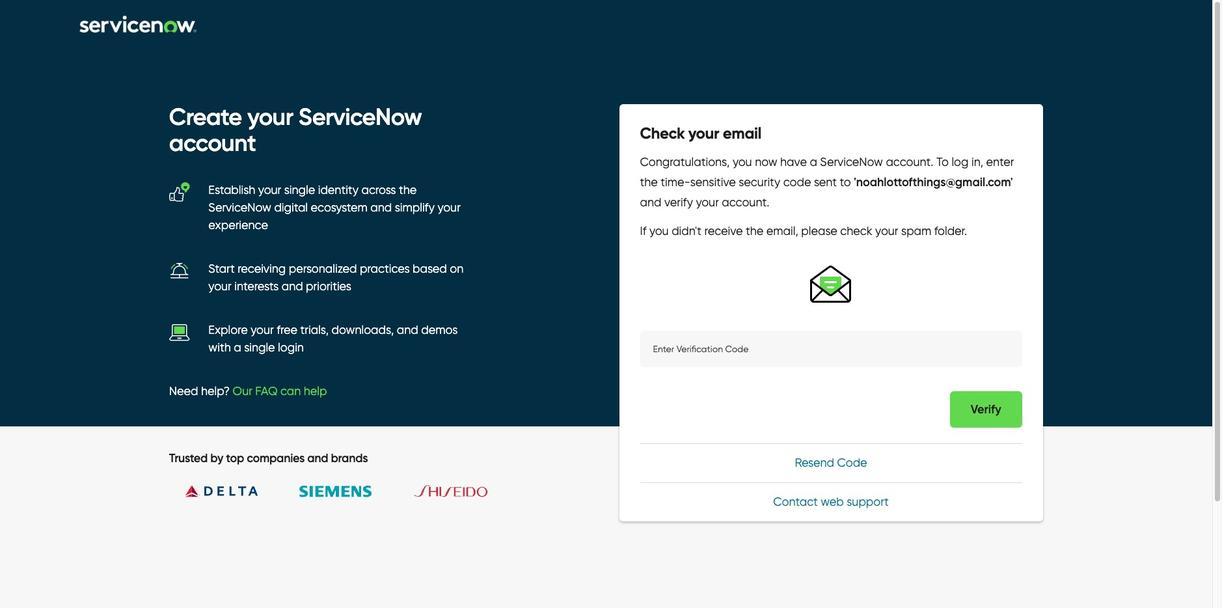 Task type: locate. For each thing, give the bounding box(es) containing it.
establish your single identity across the servicenow digital ecosystem and simplify your experience
[[209, 183, 461, 233]]

temp image left start
[[169, 261, 190, 281]]

single
[[284, 183, 315, 197], [244, 341, 275, 355]]

1 vertical spatial and
[[282, 279, 303, 294]]

your left free
[[251, 323, 274, 337]]

based
[[413, 262, 447, 276]]

0 vertical spatial and
[[371, 201, 392, 215]]

your inside start receiving personalized practices based on your interests and priorities
[[209, 279, 232, 294]]

your
[[258, 183, 281, 197], [438, 201, 461, 215], [209, 279, 232, 294], [251, 323, 274, 337]]

0 horizontal spatial and
[[282, 279, 303, 294]]

your down start
[[209, 279, 232, 294]]

temp image left the with
[[169, 322, 190, 343]]

need
[[169, 384, 198, 399]]

2 horizontal spatial and
[[397, 323, 418, 337]]

and left demos
[[397, 323, 418, 337]]

0 vertical spatial temp image
[[169, 261, 190, 281]]

and inside start receiving personalized practices based on your interests and priorities
[[282, 279, 303, 294]]

priorities
[[306, 279, 352, 294]]

partner image
[[169, 465, 273, 517], [284, 465, 388, 518], [399, 465, 503, 517]]

0 horizontal spatial partner image
[[169, 465, 273, 517]]

0 vertical spatial single
[[284, 183, 315, 197]]

login
[[278, 341, 304, 355]]

2 partner image from the left
[[284, 465, 388, 518]]

practices
[[360, 262, 410, 276]]

and inside establish your single identity across the servicenow digital ecosystem and simplify your experience
[[371, 201, 392, 215]]

interests
[[235, 279, 279, 294]]

explore
[[209, 323, 248, 337]]

temp image
[[169, 182, 190, 203]]

temp image for start
[[169, 261, 190, 281]]

2 vertical spatial and
[[397, 323, 418, 337]]

and down across
[[371, 201, 392, 215]]

servicenow
[[209, 201, 271, 215]]

trials,
[[300, 323, 329, 337]]

2 horizontal spatial partner image
[[399, 465, 503, 517]]

1 horizontal spatial single
[[284, 183, 315, 197]]

single right a
[[244, 341, 275, 355]]

demos
[[421, 323, 458, 337]]

1 horizontal spatial partner image
[[284, 465, 388, 518]]

1 vertical spatial temp image
[[169, 322, 190, 343]]

single inside the explore your free trials, downloads, and demos with a single login
[[244, 341, 275, 355]]

experience
[[209, 218, 268, 233]]

free
[[277, 323, 298, 337]]

and
[[371, 201, 392, 215], [282, 279, 303, 294], [397, 323, 418, 337]]

your up digital
[[258, 183, 281, 197]]

2 temp image from the top
[[169, 322, 190, 343]]

the
[[399, 183, 417, 197]]

single up digital
[[284, 183, 315, 197]]

on
[[450, 262, 464, 276]]

explore your free trials, downloads, and demos with a single login
[[209, 323, 458, 355]]

temp image
[[169, 261, 190, 281], [169, 322, 190, 343]]

and down 'receiving'
[[282, 279, 303, 294]]

your right simplify
[[438, 201, 461, 215]]

1 horizontal spatial and
[[371, 201, 392, 215]]

0 horizontal spatial single
[[244, 341, 275, 355]]

single inside establish your single identity across the servicenow digital ecosystem and simplify your experience
[[284, 183, 315, 197]]

1 temp image from the top
[[169, 261, 190, 281]]

identity
[[318, 183, 359, 197]]

1 vertical spatial single
[[244, 341, 275, 355]]



Task type: vqa. For each thing, say whether or not it's contained in the screenshot.
identity
yes



Task type: describe. For each thing, give the bounding box(es) containing it.
need help?
[[169, 384, 233, 399]]

establish
[[209, 183, 255, 197]]

start
[[209, 262, 235, 276]]

ecosystem
[[311, 201, 368, 215]]

1 partner image from the left
[[169, 465, 273, 517]]

personalized
[[289, 262, 357, 276]]

downloads,
[[332, 323, 394, 337]]

help?
[[201, 384, 230, 399]]

simplify
[[395, 201, 435, 215]]

temp image for explore
[[169, 322, 190, 343]]

3 partner image from the left
[[399, 465, 503, 517]]

start receiving personalized practices based on your interests and priorities
[[209, 262, 464, 294]]

and inside the explore your free trials, downloads, and demos with a single login
[[397, 323, 418, 337]]

your inside the explore your free trials, downloads, and demos with a single login
[[251, 323, 274, 337]]

with
[[209, 341, 231, 355]]

receiving
[[238, 262, 286, 276]]

across
[[362, 183, 396, 197]]

a
[[234, 341, 241, 355]]

digital
[[274, 201, 308, 215]]



